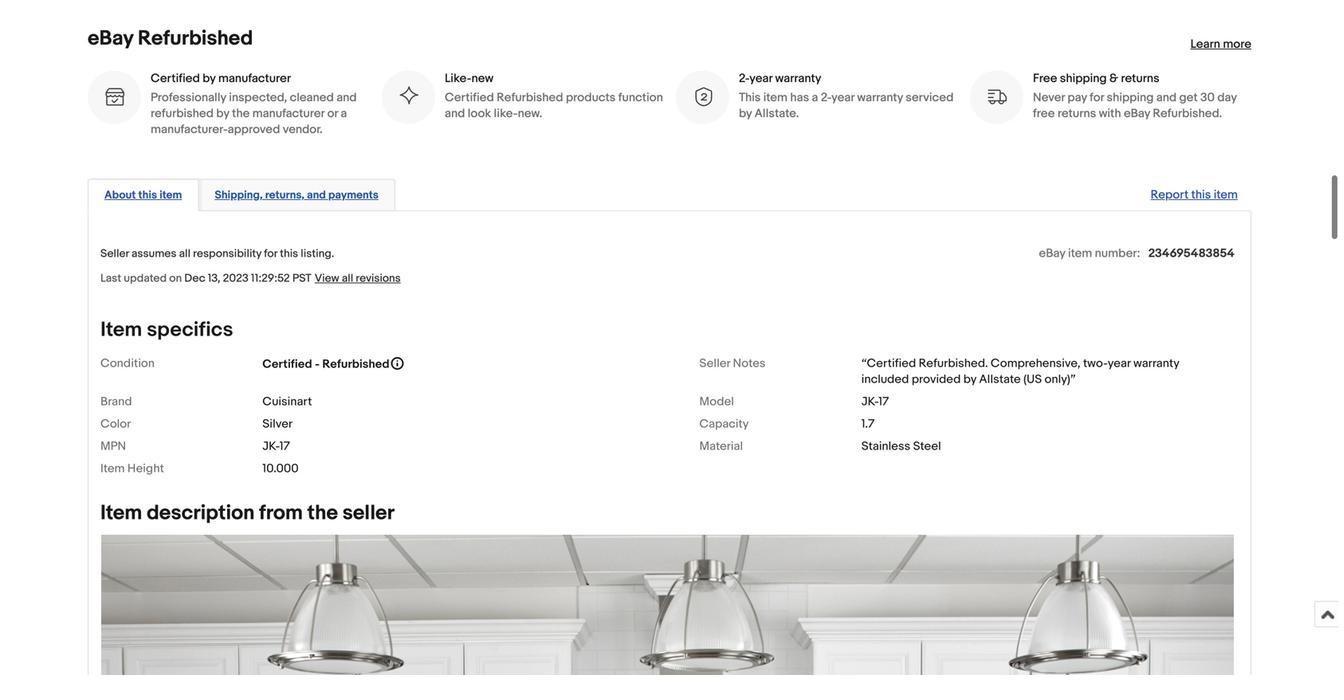 Task type: vqa. For each thing, say whether or not it's contained in the screenshot.


Task type: locate. For each thing, give the bounding box(es) containing it.
0 horizontal spatial this
[[138, 188, 157, 202]]

this
[[1192, 188, 1211, 202], [138, 188, 157, 202], [280, 247, 298, 261]]

2 horizontal spatial year
[[1108, 357, 1131, 371]]

the right 'from'
[[307, 501, 338, 526]]

3 item from the top
[[100, 501, 142, 526]]

dec
[[184, 272, 205, 286]]

professionally
[[151, 90, 226, 105]]

certified left -
[[263, 357, 312, 372]]

0 horizontal spatial ebay
[[88, 26, 133, 51]]

17 down included
[[879, 395, 889, 409]]

brand
[[100, 395, 132, 409]]

for
[[1090, 90, 1104, 105], [264, 247, 277, 261]]

year
[[750, 71, 773, 86], [832, 90, 855, 105], [1108, 357, 1131, 371]]

approved
[[228, 122, 280, 137]]

free shipping & returns never pay for shipping and get 30 day free returns with ebay refurbished.
[[1033, 71, 1237, 121]]

seller
[[100, 247, 129, 261], [700, 357, 730, 371]]

2 with details__icon image from the left
[[398, 86, 419, 108]]

manufacturer
[[218, 71, 291, 86], [252, 106, 325, 121]]

seller for seller notes
[[700, 357, 730, 371]]

a right "or"
[[341, 106, 347, 121]]

warranty up has
[[775, 71, 822, 86]]

for inside free shipping & returns never pay for shipping and get 30 day free returns with ebay refurbished.
[[1090, 90, 1104, 105]]

item
[[100, 318, 142, 343], [100, 462, 125, 476], [100, 501, 142, 526]]

1 item from the top
[[100, 318, 142, 343]]

1 horizontal spatial for
[[1090, 90, 1104, 105]]

refurbished. inside free shipping & returns never pay for shipping and get 30 day free returns with ebay refurbished.
[[1153, 106, 1222, 121]]

0 vertical spatial all
[[179, 247, 191, 261]]

item down item height
[[100, 501, 142, 526]]

2- right has
[[821, 90, 832, 105]]

1 vertical spatial seller
[[700, 357, 730, 371]]

0 horizontal spatial warranty
[[775, 71, 822, 86]]

1 vertical spatial warranty
[[857, 90, 903, 105]]

included
[[862, 372, 909, 387]]

4 with details__icon image from the left
[[986, 86, 1008, 108]]

with details__icon image for certified refurbished products function and look like-new.
[[398, 86, 419, 108]]

1 horizontal spatial 2-
[[821, 90, 832, 105]]

with details__icon image left look
[[398, 86, 419, 108]]

item inside about this item button
[[160, 188, 182, 202]]

1 horizontal spatial 17
[[879, 395, 889, 409]]

0 horizontal spatial jk-17
[[263, 439, 290, 454]]

refurbished inside like-new certified refurbished products function and look like-new.
[[497, 90, 563, 105]]

with details__icon image left the refurbished
[[104, 86, 125, 108]]

2 horizontal spatial certified
[[445, 90, 494, 105]]

seller up last
[[100, 247, 129, 261]]

0 horizontal spatial refurbished.
[[919, 357, 988, 371]]

2 vertical spatial warranty
[[1134, 357, 1180, 371]]

warranty inside "certified refurbished. comprehensive, two-year warranty included provided by allstate (us only)"
[[1134, 357, 1180, 371]]

17 for model
[[879, 395, 889, 409]]

item inside 2-year warranty this item has a 2-year warranty serviced by allstate.
[[764, 90, 788, 105]]

0 vertical spatial year
[[750, 71, 773, 86]]

about
[[104, 188, 136, 202]]

&
[[1110, 71, 1118, 86]]

2-year warranty this item has a 2-year warranty serviced by allstate.
[[739, 71, 954, 121]]

last updated on dec 13, 2023 11:29:52 pst view all revisions
[[100, 272, 401, 286]]

refurbished. up provided at the right bottom of the page
[[919, 357, 988, 371]]

0 horizontal spatial certified
[[151, 71, 200, 86]]

1 horizontal spatial warranty
[[857, 90, 903, 105]]

2 horizontal spatial ebay
[[1124, 106, 1150, 121]]

for right the pay
[[1090, 90, 1104, 105]]

jk-17 down silver
[[263, 439, 290, 454]]

1 vertical spatial for
[[264, 247, 277, 261]]

certified inside certified by manufacturer professionally inspected, cleaned and refurbished by the manufacturer or a manufacturer-approved vendor.
[[151, 71, 200, 86]]

payments
[[328, 188, 379, 202]]

by down this
[[739, 106, 752, 121]]

with details__icon image left 'free'
[[986, 86, 1008, 108]]

0 horizontal spatial 17
[[280, 439, 290, 454]]

2 vertical spatial refurbished
[[322, 357, 390, 372]]

1 horizontal spatial certified
[[263, 357, 312, 372]]

this up pst
[[280, 247, 298, 261]]

0 vertical spatial seller
[[100, 247, 129, 261]]

about this item
[[104, 188, 182, 202]]

item down mpn
[[100, 462, 125, 476]]

1 vertical spatial refurbished
[[497, 90, 563, 105]]

2 horizontal spatial this
[[1192, 188, 1211, 202]]

jk- up 1.7 on the right bottom of the page
[[862, 395, 879, 409]]

with details__icon image
[[104, 86, 125, 108], [398, 86, 419, 108], [692, 86, 714, 108], [986, 86, 1008, 108]]

refurbished. down get
[[1153, 106, 1222, 121]]

17 up 10.000
[[280, 439, 290, 454]]

inspected,
[[229, 90, 287, 105]]

2 vertical spatial year
[[1108, 357, 1131, 371]]

jk-
[[862, 395, 879, 409], [263, 439, 280, 454]]

0 vertical spatial a
[[812, 90, 818, 105]]

refurbished.
[[1153, 106, 1222, 121], [919, 357, 988, 371]]

year inside "certified refurbished. comprehensive, two-year warranty included provided by allstate (us only)"
[[1108, 357, 1131, 371]]

1 horizontal spatial the
[[307, 501, 338, 526]]

and left get
[[1157, 90, 1177, 105]]

1 vertical spatial 17
[[280, 439, 290, 454]]

and up "or"
[[337, 90, 357, 105]]

warranty left serviced
[[857, 90, 903, 105]]

0 vertical spatial certified
[[151, 71, 200, 86]]

0 vertical spatial the
[[232, 106, 250, 121]]

1 vertical spatial a
[[341, 106, 347, 121]]

the inside certified by manufacturer professionally inspected, cleaned and refurbished by the manufacturer or a manufacturer-approved vendor.
[[232, 106, 250, 121]]

1 with details__icon image from the left
[[104, 86, 125, 108]]

returns right "&"
[[1121, 71, 1160, 86]]

1 vertical spatial item
[[100, 462, 125, 476]]

on
[[169, 272, 182, 286]]

item up condition
[[100, 318, 142, 343]]

1 vertical spatial refurbished.
[[919, 357, 988, 371]]

item right report
[[1214, 188, 1238, 202]]

0 vertical spatial refurbished
[[138, 26, 253, 51]]

jk- down silver
[[263, 439, 280, 454]]

2 vertical spatial ebay
[[1039, 247, 1066, 261]]

this
[[739, 90, 761, 105]]

jk-17 up 1.7 on the right bottom of the page
[[862, 395, 889, 409]]

new
[[472, 71, 494, 86]]

and inside like-new certified refurbished products function and look like-new.
[[445, 106, 465, 121]]

learn
[[1191, 37, 1221, 51]]

2 vertical spatial certified
[[263, 357, 312, 372]]

1 horizontal spatial seller
[[700, 357, 730, 371]]

0 vertical spatial refurbished.
[[1153, 106, 1222, 121]]

for up 11:29:52
[[264, 247, 277, 261]]

certified - refurbished
[[263, 357, 390, 372]]

silver
[[263, 417, 293, 431]]

1 horizontal spatial jk-17
[[862, 395, 889, 409]]

17
[[879, 395, 889, 409], [280, 439, 290, 454]]

0 vertical spatial jk-
[[862, 395, 879, 409]]

manufacturer up inspected,
[[218, 71, 291, 86]]

tab list containing about this item
[[88, 176, 1252, 211]]

certified up look
[[445, 90, 494, 105]]

1 horizontal spatial ebay
[[1039, 247, 1066, 261]]

1 vertical spatial returns
[[1058, 106, 1096, 121]]

0 horizontal spatial a
[[341, 106, 347, 121]]

shipping, returns, and payments
[[215, 188, 379, 202]]

10.000
[[263, 462, 299, 476]]

get
[[1180, 90, 1198, 105]]

allstate
[[979, 372, 1021, 387]]

pay
[[1068, 90, 1087, 105]]

certified up professionally
[[151, 71, 200, 86]]

item up allstate.
[[764, 90, 788, 105]]

0 vertical spatial ebay
[[88, 26, 133, 51]]

and left look
[[445, 106, 465, 121]]

report this item link
[[1143, 180, 1246, 210]]

warranty right the two-
[[1134, 357, 1180, 371]]

this right about at the top of page
[[138, 188, 157, 202]]

0 vertical spatial item
[[100, 318, 142, 343]]

ebay for refurbished
[[88, 26, 133, 51]]

this right report
[[1192, 188, 1211, 202]]

all
[[179, 247, 191, 261], [342, 272, 353, 286]]

3 with details__icon image from the left
[[692, 86, 714, 108]]

shipping up the pay
[[1060, 71, 1107, 86]]

2 item from the top
[[100, 462, 125, 476]]

2 horizontal spatial warranty
[[1134, 357, 1180, 371]]

item right about at the top of page
[[160, 188, 182, 202]]

capacity
[[700, 417, 749, 431]]

all right view
[[342, 272, 353, 286]]

refurbished up new.
[[497, 90, 563, 105]]

shipping
[[1060, 71, 1107, 86], [1107, 90, 1154, 105]]

and right returns,
[[307, 188, 326, 202]]

item specifics
[[100, 318, 233, 343]]

1 horizontal spatial a
[[812, 90, 818, 105]]

returns
[[1121, 71, 1160, 86], [1058, 106, 1096, 121]]

like-new certified refurbished products function and look like-new.
[[445, 71, 663, 121]]

listing.
[[301, 247, 334, 261]]

1 vertical spatial the
[[307, 501, 338, 526]]

a right has
[[812, 90, 818, 105]]

products
[[566, 90, 616, 105]]

ebay refurbished
[[88, 26, 253, 51]]

1 vertical spatial jk-17
[[263, 439, 290, 454]]

1 horizontal spatial returns
[[1121, 71, 1160, 86]]

manufacturer up vendor.
[[252, 106, 325, 121]]

certified
[[151, 71, 200, 86], [445, 90, 494, 105], [263, 357, 312, 372]]

0 vertical spatial jk-17
[[862, 395, 889, 409]]

jk-17
[[862, 395, 889, 409], [263, 439, 290, 454]]

0 vertical spatial for
[[1090, 90, 1104, 105]]

1 horizontal spatial year
[[832, 90, 855, 105]]

refurbished right -
[[322, 357, 390, 372]]

all up on
[[179, 247, 191, 261]]

2 horizontal spatial refurbished
[[497, 90, 563, 105]]

with details__icon image for this item has a 2-year warranty serviced by allstate.
[[692, 86, 714, 108]]

0 vertical spatial warranty
[[775, 71, 822, 86]]

1 vertical spatial certified
[[445, 90, 494, 105]]

refurbished
[[138, 26, 253, 51], [497, 90, 563, 105], [322, 357, 390, 372]]

ebay item number: 234695483854
[[1039, 247, 1235, 261]]

and
[[337, 90, 357, 105], [1157, 90, 1177, 105], [445, 106, 465, 121], [307, 188, 326, 202]]

item left number:
[[1068, 247, 1092, 261]]

0 vertical spatial 2-
[[739, 71, 750, 86]]

1 horizontal spatial jk-
[[862, 395, 879, 409]]

serviced
[[906, 90, 954, 105]]

1 vertical spatial manufacturer
[[252, 106, 325, 121]]

2- up this
[[739, 71, 750, 86]]

1 vertical spatial year
[[832, 90, 855, 105]]

with details__icon image left this
[[692, 86, 714, 108]]

0 horizontal spatial the
[[232, 106, 250, 121]]

shipping down "&"
[[1107, 90, 1154, 105]]

by inside "certified refurbished. comprehensive, two-year warranty included provided by allstate (us only)"
[[964, 372, 977, 387]]

2-
[[739, 71, 750, 86], [821, 90, 832, 105]]

ebay
[[88, 26, 133, 51], [1124, 106, 1150, 121], [1039, 247, 1066, 261]]

by left allstate at the right of page
[[964, 372, 977, 387]]

seller left notes
[[700, 357, 730, 371]]

"certified refurbished. comprehensive, two-year warranty included provided by allstate (us only)"
[[862, 357, 1180, 387]]

returns down the pay
[[1058, 106, 1096, 121]]

2 vertical spatial item
[[100, 501, 142, 526]]

look
[[468, 106, 491, 121]]

with
[[1099, 106, 1121, 121]]

like-
[[445, 71, 472, 86]]

1 horizontal spatial refurbished
[[322, 357, 390, 372]]

11:29:52
[[251, 272, 290, 286]]

the up 'approved'
[[232, 106, 250, 121]]

returns,
[[265, 188, 304, 202]]

view
[[315, 272, 339, 286]]

1 horizontal spatial refurbished.
[[1153, 106, 1222, 121]]

1 vertical spatial ebay
[[1124, 106, 1150, 121]]

this inside button
[[138, 188, 157, 202]]

allstate.
[[755, 106, 799, 121]]

0 horizontal spatial jk-
[[263, 439, 280, 454]]

warranty
[[775, 71, 822, 86], [857, 90, 903, 105], [1134, 357, 1180, 371]]

1 horizontal spatial this
[[280, 247, 298, 261]]

tab list
[[88, 176, 1252, 211]]

1 vertical spatial jk-
[[263, 439, 280, 454]]

0 vertical spatial 17
[[879, 395, 889, 409]]

last
[[100, 272, 121, 286]]

refurbished up professionally
[[138, 26, 253, 51]]

item
[[764, 90, 788, 105], [1214, 188, 1238, 202], [160, 188, 182, 202], [1068, 247, 1092, 261]]

0 horizontal spatial seller
[[100, 247, 129, 261]]

1 vertical spatial all
[[342, 272, 353, 286]]



Task type: describe. For each thing, give the bounding box(es) containing it.
"certified
[[862, 357, 916, 371]]

0 vertical spatial manufacturer
[[218, 71, 291, 86]]

cuisinart
[[263, 395, 312, 409]]

1 vertical spatial 2-
[[821, 90, 832, 105]]

has
[[790, 90, 809, 105]]

0 horizontal spatial all
[[179, 247, 191, 261]]

condition
[[100, 357, 155, 371]]

free
[[1033, 106, 1055, 121]]

seller assumes all responsibility for this listing.
[[100, 247, 334, 261]]

1.7
[[862, 417, 875, 431]]

about this item button
[[104, 188, 182, 203]]

report this item
[[1151, 188, 1238, 202]]

height
[[127, 462, 164, 476]]

shipping, returns, and payments button
[[215, 188, 379, 203]]

jk- for model
[[862, 395, 879, 409]]

free
[[1033, 71, 1057, 86]]

comprehensive,
[[991, 357, 1081, 371]]

only)"
[[1045, 372, 1076, 387]]

0 vertical spatial returns
[[1121, 71, 1160, 86]]

certified by manufacturer professionally inspected, cleaned and refurbished by the manufacturer or a manufacturer-approved vendor.
[[151, 71, 357, 137]]

with details__icon image for professionally inspected, cleaned and refurbished by the manufacturer or a manufacturer-approved vendor.
[[104, 86, 125, 108]]

learn more link
[[1191, 37, 1252, 51]]

color
[[100, 417, 131, 431]]

number:
[[1095, 247, 1141, 261]]

item height
[[100, 462, 164, 476]]

a inside certified by manufacturer professionally inspected, cleaned and refurbished by the manufacturer or a manufacturer-approved vendor.
[[341, 106, 347, 121]]

manufacturer-
[[151, 122, 228, 137]]

new.
[[518, 106, 542, 121]]

specifics
[[147, 318, 233, 343]]

or
[[327, 106, 338, 121]]

pst
[[292, 272, 312, 286]]

by up professionally
[[203, 71, 216, 86]]

item for item description from the seller
[[100, 501, 142, 526]]

view all revisions link
[[312, 271, 401, 286]]

seller notes
[[700, 357, 766, 371]]

function
[[618, 90, 663, 105]]

item description from the seller
[[100, 501, 395, 526]]

jk- for mpn
[[263, 439, 280, 454]]

cleaned
[[290, 90, 334, 105]]

by inside 2-year warranty this item has a 2-year warranty serviced by allstate.
[[739, 106, 752, 121]]

1 vertical spatial shipping
[[1107, 90, 1154, 105]]

and inside free shipping & returns never pay for shipping and get 30 day free returns with ebay refurbished.
[[1157, 90, 1177, 105]]

two-
[[1083, 357, 1108, 371]]

17 for mpn
[[280, 439, 290, 454]]

this for report
[[1192, 188, 1211, 202]]

0 horizontal spatial for
[[264, 247, 277, 261]]

ebay for item
[[1039, 247, 1066, 261]]

steel
[[913, 439, 941, 454]]

certified for certified - refurbished
[[263, 357, 312, 372]]

and inside certified by manufacturer professionally inspected, cleaned and refurbished by the manufacturer or a manufacturer-approved vendor.
[[337, 90, 357, 105]]

vendor.
[[283, 122, 323, 137]]

learn more
[[1191, 37, 1252, 51]]

2023
[[223, 272, 249, 286]]

30
[[1201, 90, 1215, 105]]

notes
[[733, 357, 766, 371]]

0 vertical spatial shipping
[[1060, 71, 1107, 86]]

more
[[1223, 37, 1252, 51]]

revisions
[[356, 272, 401, 286]]

0 horizontal spatial year
[[750, 71, 773, 86]]

ebay inside free shipping & returns never pay for shipping and get 30 day free returns with ebay refurbished.
[[1124, 106, 1150, 121]]

refurbished
[[151, 106, 214, 121]]

mpn
[[100, 439, 126, 454]]

(us
[[1024, 372, 1042, 387]]

item for item specifics
[[100, 318, 142, 343]]

with details__icon image for never pay for shipping and get 30 day free returns with ebay refurbished.
[[986, 86, 1008, 108]]

description
[[147, 501, 255, 526]]

assumes
[[132, 247, 177, 261]]

updated
[[124, 272, 167, 286]]

13,
[[208, 272, 220, 286]]

certified for certified by manufacturer professionally inspected, cleaned and refurbished by the manufacturer or a manufacturer-approved vendor.
[[151, 71, 200, 86]]

like-
[[494, 106, 518, 121]]

1 horizontal spatial all
[[342, 272, 353, 286]]

stainless
[[862, 439, 911, 454]]

and inside button
[[307, 188, 326, 202]]

jk-17 for mpn
[[263, 439, 290, 454]]

stainless steel
[[862, 439, 941, 454]]

provided
[[912, 372, 961, 387]]

0 horizontal spatial refurbished
[[138, 26, 253, 51]]

-
[[315, 357, 320, 372]]

by up 'approved'
[[216, 106, 229, 121]]

a inside 2-year warranty this item has a 2-year warranty serviced by allstate.
[[812, 90, 818, 105]]

seller for seller assumes all responsibility for this listing.
[[100, 247, 129, 261]]

day
[[1218, 90, 1237, 105]]

certified inside like-new certified refurbished products function and look like-new.
[[445, 90, 494, 105]]

never
[[1033, 90, 1065, 105]]

this for about
[[138, 188, 157, 202]]

0 horizontal spatial returns
[[1058, 106, 1096, 121]]

from
[[259, 501, 303, 526]]

item for item height
[[100, 462, 125, 476]]

0 horizontal spatial 2-
[[739, 71, 750, 86]]

responsibility
[[193, 247, 262, 261]]

shipping,
[[215, 188, 263, 202]]

234695483854
[[1149, 247, 1235, 261]]

model
[[700, 395, 734, 409]]

jk-17 for model
[[862, 395, 889, 409]]

seller
[[343, 501, 395, 526]]

refurbished. inside "certified refurbished. comprehensive, two-year warranty included provided by allstate (us only)"
[[919, 357, 988, 371]]

item inside report this item link
[[1214, 188, 1238, 202]]

material
[[700, 439, 743, 454]]



